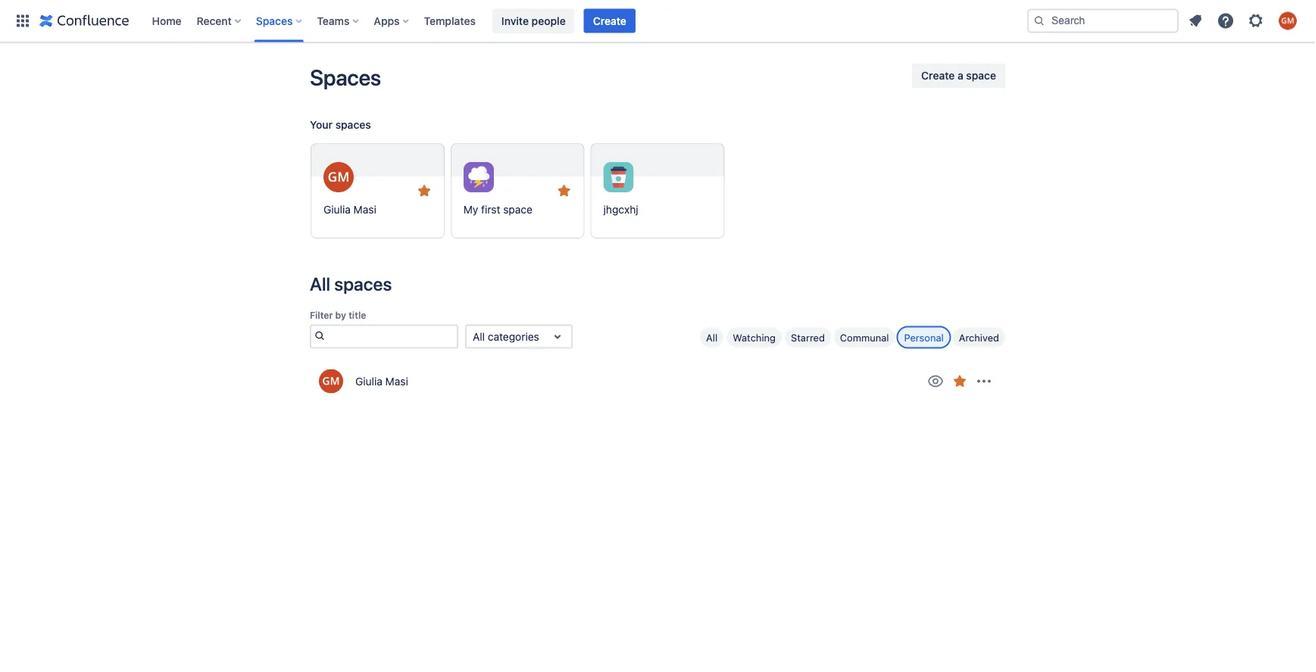 Task type: locate. For each thing, give the bounding box(es) containing it.
1 vertical spatial space
[[503, 203, 533, 216]]

space right first on the left top
[[503, 203, 533, 216]]

spaces inside popup button
[[256, 14, 293, 27]]

1 horizontal spatial giulia
[[355, 375, 383, 387]]

giulia masi link
[[311, 143, 445, 239], [319, 362, 997, 401]]

masi inside your spaces region
[[354, 203, 377, 216]]

giulia down filter by title field
[[355, 375, 383, 387]]

create a space button
[[913, 64, 1006, 88]]

spaces for all spaces
[[334, 274, 392, 295]]

giulia
[[324, 203, 351, 216], [355, 375, 383, 387]]

create
[[593, 14, 627, 27], [922, 69, 955, 82]]

filter by title
[[310, 310, 366, 321]]

masi down filter by title field
[[385, 375, 408, 387]]

create right people
[[593, 14, 627, 27]]

giulia inside your spaces region
[[324, 203, 351, 216]]

communal
[[840, 332, 889, 343]]

None text field
[[473, 329, 476, 344]]

spaces right the recent dropdown button
[[256, 14, 293, 27]]

2 horizontal spatial all
[[706, 332, 718, 343]]

1 vertical spatial giulia
[[355, 375, 383, 387]]

1 horizontal spatial space
[[967, 69, 997, 82]]

first
[[481, 203, 500, 216]]

space for create a space
[[967, 69, 997, 82]]

all
[[310, 274, 330, 295], [473, 330, 485, 343], [706, 332, 718, 343]]

starred image
[[555, 182, 573, 200]]

create left a
[[922, 69, 955, 82]]

recent button
[[192, 9, 247, 33]]

space right a
[[967, 69, 997, 82]]

giulia masi up 'all spaces'
[[324, 203, 377, 216]]

unstar this space image
[[951, 372, 969, 390]]

settings icon image
[[1247, 12, 1266, 30]]

giulia masi inside your spaces region
[[324, 203, 377, 216]]

1 vertical spatial giulia masi
[[355, 375, 408, 387]]

1 vertical spatial create
[[922, 69, 955, 82]]

spaces for your spaces
[[335, 119, 371, 131]]

giulia masi
[[324, 203, 377, 216], [355, 375, 408, 387]]

banner
[[0, 0, 1316, 42]]

1 horizontal spatial all
[[473, 330, 485, 343]]

spaces right your
[[335, 119, 371, 131]]

all inside button
[[706, 332, 718, 343]]

create inside create link
[[593, 14, 627, 27]]

your spaces
[[310, 119, 371, 131]]

1 vertical spatial masi
[[385, 375, 408, 387]]

spaces up your spaces
[[310, 64, 381, 90]]

0 vertical spatial spaces
[[335, 119, 371, 131]]

jhgcxhj
[[604, 203, 639, 216]]

more actions image
[[975, 372, 993, 390]]

0 vertical spatial giulia masi link
[[311, 143, 445, 239]]

apps button
[[369, 9, 415, 33]]

my first space link
[[451, 143, 585, 239]]

watch image
[[927, 372, 945, 390]]

0 vertical spatial giulia masi
[[324, 203, 377, 216]]

all up filter
[[310, 274, 330, 295]]

watching button
[[727, 328, 782, 347]]

invite people button
[[492, 9, 575, 33]]

create inside create a space popup button
[[922, 69, 955, 82]]

apps
[[374, 14, 400, 27]]

space
[[967, 69, 997, 82], [503, 203, 533, 216]]

giulia masi down filter by title field
[[355, 375, 408, 387]]

masi inside all spaces region
[[385, 375, 408, 387]]

none text field inside all spaces region
[[473, 329, 476, 344]]

1 vertical spatial spaces
[[334, 274, 392, 295]]

help icon image
[[1217, 12, 1235, 30]]

categories
[[488, 330, 539, 343]]

giulia masi link inside all spaces region
[[319, 362, 997, 401]]

1 vertical spatial giulia masi link
[[319, 362, 997, 401]]

masi
[[354, 203, 377, 216], [385, 375, 408, 387]]

giulia masi for giulia masi link within all spaces region
[[355, 375, 408, 387]]

space inside popup button
[[967, 69, 997, 82]]

your
[[310, 119, 333, 131]]

spaces up title
[[334, 274, 392, 295]]

0 horizontal spatial masi
[[354, 203, 377, 216]]

all button
[[700, 328, 724, 347]]

Search field
[[1028, 9, 1179, 33]]

archived button
[[953, 328, 1006, 347]]

spaces
[[256, 14, 293, 27], [310, 64, 381, 90]]

space for my first space
[[503, 203, 533, 216]]

1 horizontal spatial spaces
[[310, 64, 381, 90]]

all left categories
[[473, 330, 485, 343]]

invite people
[[502, 14, 566, 27]]

giulia masi for top giulia masi link
[[324, 203, 377, 216]]

0 horizontal spatial all
[[310, 274, 330, 295]]

0 vertical spatial create
[[593, 14, 627, 27]]

0 vertical spatial masi
[[354, 203, 377, 216]]

confluence image
[[39, 12, 129, 30], [39, 12, 129, 30]]

0 horizontal spatial spaces
[[256, 14, 293, 27]]

giulia up 'all spaces'
[[324, 203, 351, 216]]

my
[[464, 203, 478, 216]]

banner containing home
[[0, 0, 1316, 42]]

space inside region
[[503, 203, 533, 216]]

0 horizontal spatial giulia
[[324, 203, 351, 216]]

0 horizontal spatial create
[[593, 14, 627, 27]]

0 vertical spatial spaces
[[256, 14, 293, 27]]

0 horizontal spatial space
[[503, 203, 533, 216]]

giulia masi inside all spaces region
[[355, 375, 408, 387]]

teams button
[[312, 9, 365, 33]]

Filter by title field
[[328, 326, 457, 347]]

0 vertical spatial space
[[967, 69, 997, 82]]

spaces
[[335, 119, 371, 131], [334, 274, 392, 295]]

0 vertical spatial giulia
[[324, 203, 351, 216]]

recent
[[197, 14, 232, 27]]

all left watching
[[706, 332, 718, 343]]

1 horizontal spatial create
[[922, 69, 955, 82]]

1 horizontal spatial masi
[[385, 375, 408, 387]]

create a space
[[922, 69, 997, 82]]

open image
[[549, 328, 567, 346]]

masi up 'all spaces'
[[354, 203, 377, 216]]



Task type: describe. For each thing, give the bounding box(es) containing it.
starred button
[[785, 328, 831, 347]]

notification icon image
[[1187, 12, 1205, 30]]

home link
[[147, 9, 186, 33]]

all for all spaces
[[310, 274, 330, 295]]

search image
[[1034, 15, 1046, 27]]

jhgcxhj link
[[591, 143, 725, 239]]

templates link
[[419, 9, 480, 33]]

title
[[349, 310, 366, 321]]

global element
[[9, 0, 1025, 42]]

all categories
[[473, 330, 539, 343]]

teams
[[317, 14, 350, 27]]

a
[[958, 69, 964, 82]]

create for create a space
[[922, 69, 955, 82]]

all spaces
[[310, 274, 392, 295]]

starred
[[791, 332, 825, 343]]

archived
[[959, 332, 1000, 343]]

spaces button
[[251, 9, 308, 33]]

create link
[[584, 9, 636, 33]]

masi for top giulia masi link
[[354, 203, 377, 216]]

communal button
[[834, 328, 895, 347]]

giulia inside all spaces region
[[355, 375, 383, 387]]

1 vertical spatial spaces
[[310, 64, 381, 90]]

people
[[532, 14, 566, 27]]

by
[[335, 310, 346, 321]]

watching
[[733, 332, 776, 343]]

appswitcher icon image
[[14, 12, 32, 30]]

all for all categories
[[473, 330, 485, 343]]

starred image
[[415, 182, 433, 200]]

search image
[[311, 326, 328, 345]]

your spaces region
[[310, 113, 1006, 251]]

personal
[[904, 332, 944, 343]]

home
[[152, 14, 182, 27]]

invite
[[502, 14, 529, 27]]

create for create
[[593, 14, 627, 27]]

my first space
[[464, 203, 533, 216]]

filter
[[310, 310, 333, 321]]

your profile and preferences image
[[1279, 12, 1297, 30]]

templates
[[424, 14, 476, 27]]

all for all
[[706, 332, 718, 343]]

masi for giulia masi link within all spaces region
[[385, 375, 408, 387]]

personal button
[[898, 328, 950, 347]]

all spaces region
[[310, 271, 1006, 401]]



Task type: vqa. For each thing, say whether or not it's contained in the screenshot.
Space to the top
yes



